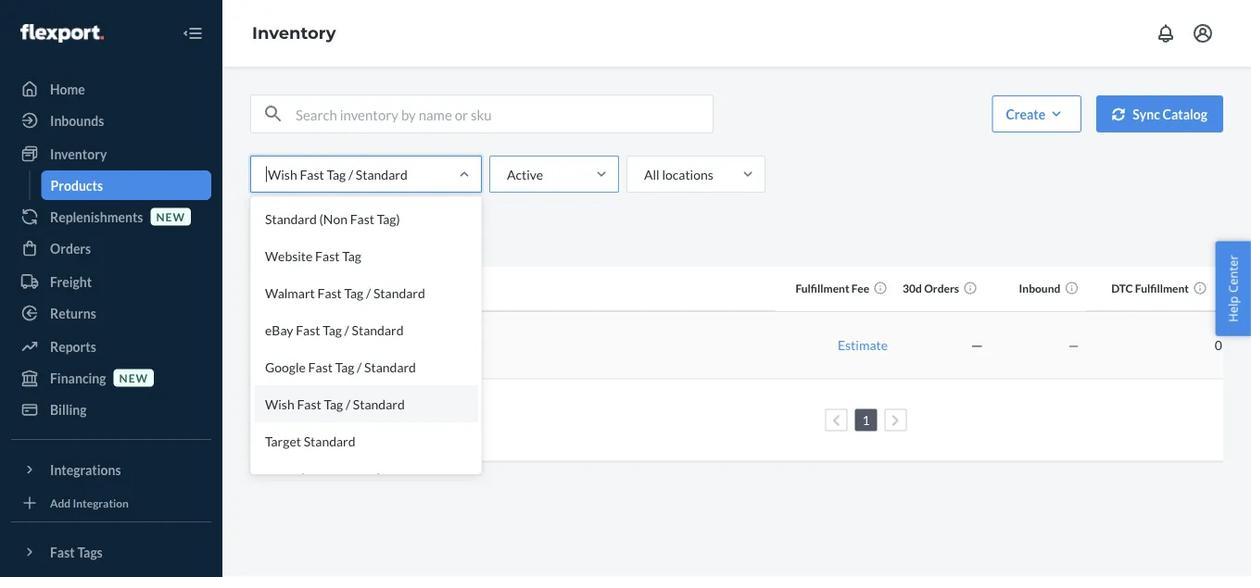 Task type: describe. For each thing, give the bounding box(es) containing it.
fast up name
[[315, 248, 340, 264]]

close navigation image
[[182, 22, 204, 45]]

billing link
[[11, 395, 211, 425]]

fast up target standard
[[297, 396, 321, 412]]

/ right name
[[366, 285, 371, 301]]

perfume perfume
[[306, 328, 356, 363]]

1
[[863, 413, 870, 428]]

create button
[[992, 96, 1082, 133]]

standard up website
[[265, 211, 317, 227]]

add integration link
[[11, 492, 211, 515]]

1 perfume from the top
[[306, 328, 356, 344]]

orders link
[[11, 234, 211, 263]]

tag down bundles
[[342, 248, 362, 264]]

integrations
[[50, 462, 121, 478]]

add
[[50, 496, 71, 510]]

tag right name
[[344, 285, 364, 301]]

chevron right image
[[892, 414, 900, 427]]

standard up standard (non fast tag)
[[356, 166, 408, 182]]

returns link
[[11, 299, 211, 328]]

fulfillment fee
[[796, 282, 870, 295]]

inbound
[[1019, 282, 1061, 295]]

integration
[[73, 496, 129, 510]]

1 horizontal spatial products
[[261, 232, 313, 248]]

/ down walmart fast tag / standard
[[345, 322, 349, 338]]

standard down walmart fast tag / standard
[[352, 322, 404, 338]]

Search inventory by name or sku text field
[[296, 96, 713, 133]]

new for replenishments
[[156, 210, 185, 223]]

tag down ebay fast tag / standard
[[335, 359, 355, 375]]

tag up standard (non fast tag)
[[327, 166, 346, 182]]

estimate
[[838, 337, 888, 353]]

help
[[1225, 296, 1242, 323]]

open account menu image
[[1192, 22, 1215, 45]]

/ right perfume perfume
[[357, 359, 362, 375]]

fast up standard (non fast tag)
[[300, 166, 324, 182]]

1 vertical spatial wish
[[265, 396, 295, 412]]

—
[[1069, 337, 1080, 353]]

fast up bundles
[[350, 211, 375, 227]]

target standard
[[265, 433, 356, 449]]

1 horizontal spatial orders
[[925, 282, 960, 295]]

walmart fast tag / standard
[[265, 285, 425, 301]]

flexport logo image
[[20, 24, 104, 43]]

ebay fast tag / standard
[[265, 322, 404, 338]]

standard (non fast tag)
[[265, 211, 400, 227]]

billing
[[50, 402, 87, 418]]

fee
[[852, 282, 870, 295]]

all
[[644, 166, 660, 182]]

integrations button
[[11, 455, 211, 485]]

3
[[265, 471, 273, 486]]

freight link
[[11, 267, 211, 297]]

fast up ebay fast tag / standard
[[318, 285, 342, 301]]

0 vertical spatial inventory
[[252, 23, 336, 43]]

0 vertical spatial wish fast tag / standard
[[268, 166, 408, 182]]

standard down google fast tag / standard
[[353, 396, 405, 412]]

square image for ―
[[265, 340, 280, 355]]

dtc
[[1112, 282, 1133, 295]]

freight
[[50, 274, 92, 290]]

locations
[[662, 166, 714, 182]]

website fast tag
[[265, 248, 362, 264]]

chevron left image
[[833, 414, 841, 427]]

add integration
[[50, 496, 129, 510]]

replenishments
[[50, 209, 143, 225]]

sync
[[1133, 106, 1161, 122]]

target
[[265, 433, 301, 449]]

30d orders
[[903, 282, 960, 295]]



Task type: locate. For each thing, give the bounding box(es) containing it.
wish fast tag / standard
[[268, 166, 408, 182], [265, 396, 405, 412]]

0 vertical spatial perfume
[[306, 328, 356, 344]]

google fast tag / standard
[[265, 359, 416, 375]]

1 vertical spatial square image
[[265, 340, 280, 355]]

1 fulfillment from the left
[[796, 282, 850, 295]]

square image down website
[[265, 283, 280, 297]]

1 vertical spatial inventory
[[50, 146, 107, 162]]

tag)
[[377, 211, 400, 227], [358, 471, 381, 486]]

ebay
[[265, 322, 293, 338]]

1 horizontal spatial fulfillment
[[1136, 282, 1190, 295]]

(non right day
[[301, 471, 329, 486]]

1 horizontal spatial inventory
[[252, 23, 336, 43]]

fast tags
[[50, 545, 103, 560]]

catalog
[[1163, 106, 1208, 122]]

0 horizontal spatial orders
[[50, 241, 91, 256]]

tag
[[327, 166, 346, 182], [342, 248, 362, 264], [344, 285, 364, 301], [323, 322, 342, 338], [335, 359, 355, 375], [324, 396, 343, 412]]

sync alt image
[[1113, 108, 1126, 121]]

fast left tags
[[50, 545, 75, 560]]

new
[[156, 210, 185, 223], [119, 371, 148, 385]]

fast right "ebay"
[[296, 322, 320, 338]]

1 link
[[859, 413, 874, 428]]

perfume
[[306, 328, 356, 344], [306, 347, 354, 363]]

active
[[507, 166, 544, 182]]

center
[[1225, 255, 1242, 293]]

0 vertical spatial (non
[[320, 211, 348, 227]]

open notifications image
[[1155, 22, 1178, 45]]

website
[[265, 248, 313, 264]]

tag up google fast tag / standard
[[323, 322, 342, 338]]

square image for 30d orders
[[265, 283, 280, 297]]

1 vertical spatial orders
[[925, 282, 960, 295]]

home link
[[11, 74, 211, 104]]

1 square image from the top
[[265, 283, 280, 297]]

home
[[50, 81, 85, 97]]

square image down "ebay"
[[265, 340, 280, 355]]

sync catalog button
[[1097, 96, 1224, 133]]

fast inside dropdown button
[[50, 545, 75, 560]]

orders right 30d
[[925, 282, 960, 295]]

tag) up bundles
[[377, 211, 400, 227]]

0 horizontal spatial new
[[119, 371, 148, 385]]

fast right google
[[308, 359, 333, 375]]

google
[[265, 359, 306, 375]]

0 horizontal spatial products
[[51, 178, 103, 193]]

wish fast tag / standard up standard (non fast tag)
[[268, 166, 408, 182]]

wish up standard (non fast tag)
[[268, 166, 297, 182]]

fulfillment
[[796, 282, 850, 295], [1136, 282, 1190, 295]]

fulfillment left fee
[[796, 282, 850, 295]]

2 fulfillment from the left
[[1136, 282, 1190, 295]]

0 horizontal spatial inventory link
[[11, 139, 211, 169]]

tags
[[77, 545, 103, 560]]

30d
[[903, 282, 922, 295]]

1 horizontal spatial new
[[156, 210, 185, 223]]

/ up standard (non fast tag)
[[349, 166, 353, 182]]

perfume inside perfume perfume
[[306, 347, 354, 363]]

/
[[349, 166, 353, 182], [366, 285, 371, 301], [345, 322, 349, 338], [357, 359, 362, 375], [346, 396, 351, 412]]

0 vertical spatial inventory link
[[252, 23, 336, 43]]

products link
[[41, 171, 211, 200]]

wish fast tag / standard down google fast tag / standard
[[265, 396, 405, 412]]

2 square image from the top
[[265, 340, 280, 355]]

0 vertical spatial orders
[[50, 241, 91, 256]]

1 vertical spatial (non
[[301, 471, 329, 486]]

orders up freight
[[50, 241, 91, 256]]

day
[[275, 471, 298, 486]]

perfume down ebay fast tag / standard
[[306, 347, 354, 363]]

perfume up google fast tag / standard
[[306, 328, 356, 344]]

standard up '3 day (non fast tag)'
[[304, 433, 356, 449]]

0 vertical spatial products
[[51, 178, 103, 193]]

1 vertical spatial products
[[261, 232, 313, 248]]

2 perfume from the top
[[306, 347, 354, 363]]

sync catalog
[[1133, 106, 1208, 122]]

(non up bundles
[[320, 211, 348, 227]]

all locations
[[644, 166, 714, 182]]

fulfillment right dtc
[[1136, 282, 1190, 295]]

0 horizontal spatial fulfillment
[[796, 282, 850, 295]]

standard right perfume perfume
[[364, 359, 416, 375]]

tag down google fast tag / standard
[[324, 396, 343, 412]]

new for financing
[[119, 371, 148, 385]]

0 vertical spatial new
[[156, 210, 185, 223]]

walmart
[[265, 285, 315, 301]]

dtc fulfillment
[[1112, 282, 1190, 295]]

/ down google fast tag / standard
[[346, 396, 351, 412]]

1 vertical spatial inventory link
[[11, 139, 211, 169]]

fast tags button
[[11, 538, 211, 567]]

3 day (non fast tag)
[[265, 471, 381, 486]]

returns
[[50, 306, 96, 321]]

fast down target standard
[[331, 471, 356, 486]]

inventory link
[[252, 23, 336, 43], [11, 139, 211, 169]]

products up website
[[261, 232, 313, 248]]

new down reports link at bottom
[[119, 371, 148, 385]]

help center button
[[1216, 241, 1252, 336]]

inbounds link
[[11, 106, 211, 135]]

―
[[971, 337, 984, 353]]

1 vertical spatial tag)
[[358, 471, 381, 486]]

products
[[51, 178, 103, 193], [261, 232, 313, 248]]

bundles
[[335, 232, 381, 248]]

square image
[[265, 283, 280, 297], [265, 340, 280, 355]]

0 vertical spatial square image
[[265, 283, 280, 297]]

1 vertical spatial new
[[119, 371, 148, 385]]

products up replenishments
[[51, 178, 103, 193]]

create
[[1006, 106, 1046, 122]]

reports link
[[11, 332, 211, 362]]

fast
[[300, 166, 324, 182], [350, 211, 375, 227], [315, 248, 340, 264], [318, 285, 342, 301], [296, 322, 320, 338], [308, 359, 333, 375], [297, 396, 321, 412], [331, 471, 356, 486], [50, 545, 75, 560]]

0 horizontal spatial inventory
[[50, 146, 107, 162]]

name
[[306, 282, 335, 295]]

standard
[[356, 166, 408, 182], [265, 211, 317, 227], [374, 285, 425, 301], [352, 322, 404, 338], [364, 359, 416, 375], [353, 396, 405, 412], [304, 433, 356, 449]]

inbounds
[[50, 113, 104, 128]]

1 vertical spatial wish fast tag / standard
[[265, 396, 405, 412]]

1 vertical spatial perfume
[[306, 347, 354, 363]]

help center
[[1225, 255, 1242, 323]]

tag) right day
[[358, 471, 381, 486]]

financing
[[50, 370, 106, 386]]

(non
[[320, 211, 348, 227], [301, 471, 329, 486]]

0 vertical spatial tag)
[[377, 211, 400, 227]]

new down products link
[[156, 210, 185, 223]]

standard down bundles
[[374, 285, 425, 301]]

inventory
[[252, 23, 336, 43], [50, 146, 107, 162]]

0 vertical spatial wish
[[268, 166, 297, 182]]

wish up target
[[265, 396, 295, 412]]

estimate link
[[838, 337, 888, 353]]

reports
[[50, 339, 96, 355]]

wish
[[268, 166, 297, 182], [265, 396, 295, 412]]

0
[[1215, 337, 1223, 353]]

orders
[[50, 241, 91, 256], [925, 282, 960, 295]]

1 horizontal spatial inventory link
[[252, 23, 336, 43]]



Task type: vqa. For each thing, say whether or not it's contained in the screenshot.
you
no



